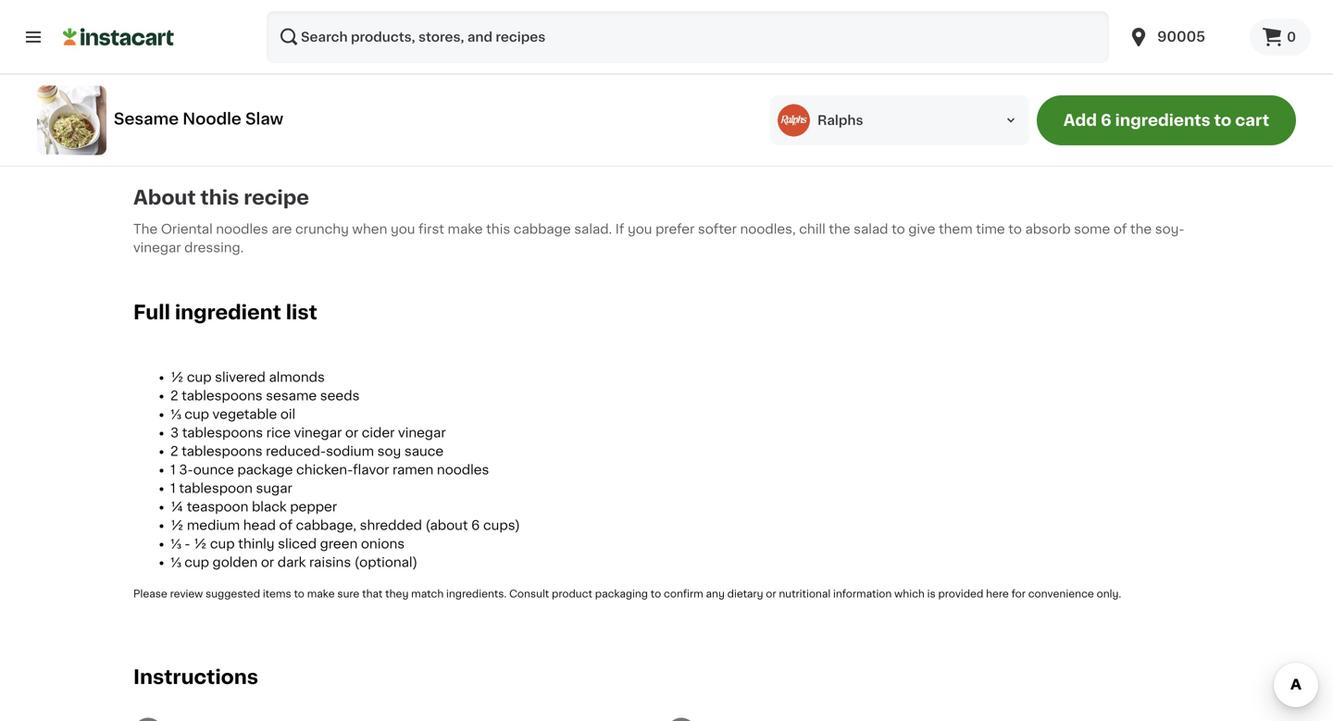 Task type: describe. For each thing, give the bounding box(es) containing it.
information
[[833, 589, 892, 599]]

6 inside button
[[1101, 112, 1112, 128]]

sesame noodle slaw
[[114, 111, 283, 127]]

0 vertical spatial alternatives
[[165, 110, 227, 121]]

0 vertical spatial show alternatives
[[133, 110, 227, 121]]

¼ inside ½ cup slivered almonds 2 tablespoons sesame seeds ⅓ cup vegetable oil 3 tablespoons rice vinegar or cider vinegar 2 tablespoons reduced-sodium soy sauce 1 3-ounce package chicken-flavor ramen noodles 1 tablespoon sugar ¼ teaspoon black pepper ½ medium head of cabbage, shredded (about 6 cups) ⅓ - ½ cup thinly sliced green onions ⅓ cup golden or dark raisins (optional)
[[170, 501, 183, 514]]

almonds
[[269, 371, 325, 384]]

is
[[927, 589, 936, 599]]

dressing.
[[184, 241, 244, 254]]

3 increment quantity image from the left
[[626, 0, 648, 15]]

-
[[184, 538, 190, 551]]

2 vertical spatial 1
[[170, 482, 176, 495]]

are
[[272, 223, 292, 236]]

sauce inside 2 tablespoons reduced-sodium soy sauce
[[315, 70, 355, 83]]

chicken-
[[296, 464, 353, 477]]

match
[[411, 589, 444, 599]]

they
[[385, 589, 409, 599]]

sure
[[337, 589, 360, 599]]

about this recipe
[[133, 188, 309, 208]]

show for leftmost show alternatives button
[[133, 110, 162, 121]]

1 you from the left
[[391, 223, 415, 236]]

package
[[237, 464, 293, 477]]

which
[[895, 589, 925, 599]]

some
[[1074, 223, 1110, 236]]

them
[[939, 223, 973, 236]]

dietary
[[727, 589, 763, 599]]

1 vertical spatial alternatives
[[709, 129, 771, 139]]

1 tablespoon sugar c&h premium pure cane granulated sugar
[[496, 33, 647, 83]]

kroger® for oil
[[133, 52, 185, 65]]

sugar
[[610, 70, 647, 83]]

1 vertical spatial 2
[[170, 390, 178, 403]]

add 6 ingredients to cart button
[[1037, 95, 1296, 145]]

seeds
[[320, 390, 360, 403]]

please
[[133, 589, 167, 599]]

softer
[[698, 223, 737, 236]]

⅓ left -
[[170, 538, 181, 551]]

90005
[[1157, 30, 1206, 44]]

time
[[976, 223, 1005, 236]]

tablespoon inside 1 tablespoon sugar c&h premium pure cane granulated sugar
[[505, 33, 581, 46]]

full
[[133, 303, 170, 322]]

product
[[552, 589, 593, 599]]

that
[[362, 589, 383, 599]]

cup down -
[[184, 556, 209, 569]]

noodles,
[[740, 223, 796, 236]]

the
[[133, 223, 158, 236]]

only.
[[1097, 589, 1122, 599]]

soy inside ½ cup slivered almonds 2 tablespoons sesame seeds ⅓ cup vegetable oil 3 tablespoons rice vinegar or cider vinegar 2 tablespoons reduced-sodium soy sauce 1 3-ounce package chicken-flavor ramen noodles 1 tablespoon sugar ¼ teaspoon black pepper ½ medium head of cabbage, shredded (about 6 cups) ⅓ - ½ cup thinly sliced green onions ⅓ cup golden or dark raisins (optional)
[[377, 445, 401, 458]]

product group containing ⅓ cup vegetable oil
[[133, 0, 293, 123]]

vinegar inside the oriental noodles are crunchy when you first make this cabbage salad. if you prefer softer noodles, chill the salad to give them time to absorb some of the soy- vinegar dressing.
[[133, 241, 181, 254]]

confirm
[[664, 589, 703, 599]]

sesame
[[114, 111, 179, 127]]

⅓ up the review
[[170, 556, 181, 569]]

of inside ½ cup slivered almonds 2 tablespoons sesame seeds ⅓ cup vegetable oil 3 tablespoons rice vinegar or cider vinegar 2 tablespoons reduced-sodium soy sauce 1 3-ounce package chicken-flavor ramen noodles 1 tablespoon sugar ¼ teaspoon black pepper ½ medium head of cabbage, shredded (about 6 cups) ⅓ - ½ cup thinly sliced green onions ⅓ cup golden or dark raisins (optional)
[[279, 519, 293, 532]]

decrement quantity image
[[504, 0, 526, 15]]

pure for black
[[732, 70, 762, 83]]

teaspoon inside ¼ teaspoon black pepper kroger® pure ground black pepper
[[694, 33, 758, 46]]

rice
[[266, 427, 291, 440]]

tablespoon inside ½ cup slivered almonds 2 tablespoons sesame seeds ⅓ cup vegetable oil 3 tablespoons rice vinegar or cider vinegar 2 tablespoons reduced-sodium soy sauce 1 3-ounce package chicken-flavor ramen noodles 1 tablespoon sugar ¼ teaspoon black pepper ½ medium head of cabbage, shredded (about 6 cups) ⅓ - ½ cup thinly sliced green onions ⅓ cup golden or dark raisins (optional)
[[179, 482, 253, 495]]

ground
[[766, 70, 814, 83]]

ingredient
[[175, 303, 281, 322]]

reduced- inside ½ cup slivered almonds 2 tablespoons sesame seeds ⅓ cup vegetable oil 3 tablespoons rice vinegar or cider vinegar 2 tablespoons reduced-sodium soy sauce 1 3-ounce package chicken-flavor ramen noodles 1 tablespoon sugar ¼ teaspoon black pepper ½ medium head of cabbage, shredded (about 6 cups) ⅓ - ½ cup thinly sliced green onions ⅓ cup golden or dark raisins (optional)
[[266, 445, 326, 458]]

about
[[133, 188, 196, 208]]

make inside the oriental noodles are crunchy when you first make this cabbage salad. if you prefer softer noodles, chill the salad to give them time to absorb some of the soy- vinegar dressing.
[[448, 223, 483, 236]]

tablespoons inside 2 tablespoons reduced-sodium soy sauce
[[326, 33, 409, 46]]

ramen
[[393, 464, 434, 477]]

6 inside ½ cup slivered almonds 2 tablespoons sesame seeds ⅓ cup vegetable oil 3 tablespoons rice vinegar or cider vinegar 2 tablespoons reduced-sodium soy sauce 1 3-ounce package chicken-flavor ramen noodles 1 tablespoon sugar ¼ teaspoon black pepper ½ medium head of cabbage, shredded (about 6 cups) ⅓ - ½ cup thinly sliced green onions ⅓ cup golden or dark raisins (optional)
[[471, 519, 480, 532]]

vegetable
[[221, 52, 287, 65]]

salad
[[854, 223, 888, 236]]

please review suggested items to make sure that they match ingredients. consult product packaging to confirm any dietary or nutritional information which is provided here for convenience only.
[[133, 589, 1122, 599]]

if
[[616, 223, 624, 236]]

when
[[352, 223, 387, 236]]

add 6 ingredients to cart
[[1064, 112, 1270, 128]]

cup inside the ⅓ cup vegetable oil kroger® pure vegetable oil
[[147, 33, 173, 46]]

2 vertical spatial 2
[[170, 445, 178, 458]]

pepper inside ¼ teaspoon black pepper kroger® pure ground black pepper
[[678, 52, 726, 65]]

instacart logo image
[[63, 26, 174, 48]]

3
[[170, 427, 179, 440]]

vegetable inside ½ cup slivered almonds 2 tablespoons sesame seeds ⅓ cup vegetable oil 3 tablespoons rice vinegar or cider vinegar 2 tablespoons reduced-sodium soy sauce 1 3-ounce package chicken-flavor ramen noodles 1 tablespoon sugar ¼ teaspoon black pepper ½ medium head of cabbage, shredded (about 6 cups) ⅓ - ½ cup thinly sliced green onions ⅓ cup golden or dark raisins (optional)
[[213, 408, 277, 421]]

sliced
[[278, 538, 317, 551]]

oil inside ½ cup slivered almonds 2 tablespoons sesame seeds ⅓ cup vegetable oil 3 tablespoons rice vinegar or cider vinegar 2 tablespoons reduced-sodium soy sauce 1 3-ounce package chicken-flavor ramen noodles 1 tablespoon sugar ¼ teaspoon black pepper ½ medium head of cabbage, shredded (about 6 cups) ⅓ - ½ cup thinly sliced green onions ⅓ cup golden or dark raisins (optional)
[[280, 408, 295, 421]]

4 increment quantity image from the left
[[807, 0, 830, 15]]

review
[[170, 589, 203, 599]]

to left confirm
[[651, 589, 661, 599]]

black
[[678, 89, 713, 102]]

2 tablespoons reduced-sodium soy sauce
[[315, 33, 454, 83]]

crunchy
[[295, 223, 349, 236]]

noodles inside the oriental noodles are crunchy when you first make this cabbage salad. if you prefer softer noodles, chill the salad to give them time to absorb some of the soy- vinegar dressing.
[[216, 223, 268, 236]]

first
[[419, 223, 444, 236]]

oriental
[[161, 223, 213, 236]]

dark
[[278, 556, 306, 569]]

vegetable inside the ⅓ cup vegetable oil kroger® pure vegetable oil
[[176, 33, 243, 46]]

cart
[[1235, 112, 1270, 128]]

0 button
[[1250, 19, 1311, 56]]

show for right show alternatives button
[[678, 129, 707, 139]]

suggested
[[206, 589, 260, 599]]

nutritional
[[779, 589, 831, 599]]

onions
[[361, 538, 405, 551]]

golden
[[213, 556, 258, 569]]

to right items
[[294, 589, 305, 599]]

2 increment quantity image from the left
[[444, 0, 467, 15]]

cabbage,
[[296, 519, 357, 532]]

1 horizontal spatial show alternatives button
[[678, 127, 837, 141]]

oil inside the ⅓ cup vegetable oil kroger® pure vegetable oil
[[246, 33, 262, 46]]

slaw
[[245, 111, 283, 127]]

sauce inside ½ cup slivered almonds 2 tablespoons sesame seeds ⅓ cup vegetable oil 3 tablespoons rice vinegar or cider vinegar 2 tablespoons reduced-sodium soy sauce 1 3-ounce package chicken-flavor ramen noodles 1 tablespoon sugar ¼ teaspoon black pepper ½ medium head of cabbage, shredded (about 6 cups) ⅓ - ½ cup thinly sliced green onions ⅓ cup golden or dark raisins (optional)
[[405, 445, 444, 458]]

Search field
[[267, 11, 1109, 63]]

1 vertical spatial 1
[[170, 464, 176, 477]]

slivered
[[215, 371, 266, 384]]

(optional)
[[354, 556, 418, 569]]

1 vertical spatial or
[[261, 556, 274, 569]]

sesame
[[266, 390, 317, 403]]

recipe
[[244, 188, 309, 208]]

⅓ up the 3
[[170, 408, 181, 421]]

instructions
[[133, 668, 258, 687]]

flavor
[[353, 464, 389, 477]]

cabbage
[[514, 223, 571, 236]]

pure for vegetable
[[188, 52, 218, 65]]

cider
[[362, 427, 395, 440]]

green
[[320, 538, 358, 551]]

1 horizontal spatial or
[[345, 427, 358, 440]]

ingredients
[[1115, 112, 1211, 128]]

⅓ inside the ⅓ cup vegetable oil kroger® pure vegetable oil
[[133, 33, 144, 46]]



Task type: vqa. For each thing, say whether or not it's contained in the screenshot.
Like inside visit our instacart gift card page and select send gift card. in the gift card value section, select an amount for the gift card or custom to choose your own amount. enter your recipient's name, email address, and an optional message. choose a gift card design. enter your name and the date you would like to send the gift card.
no



Task type: locate. For each thing, give the bounding box(es) containing it.
0 vertical spatial sauce
[[315, 70, 355, 83]]

1 horizontal spatial show
[[678, 129, 707, 139]]

⅓ up oil
[[133, 33, 144, 46]]

1 vertical spatial pepper
[[290, 501, 337, 514]]

make
[[448, 223, 483, 236], [307, 589, 335, 599]]

0 horizontal spatial noodles
[[216, 223, 268, 236]]

to left cart on the top of page
[[1214, 112, 1232, 128]]

sugar inside 1 tablespoon sugar c&h premium pure cane granulated sugar
[[584, 33, 622, 46]]

1 increment quantity image from the left
[[263, 0, 285, 15]]

cups)
[[483, 519, 520, 532]]

soy left c&h
[[429, 52, 454, 65]]

cup down medium
[[210, 538, 235, 551]]

kroger® for black
[[678, 70, 729, 83]]

the left soy-
[[1130, 223, 1152, 236]]

decrement quantity image
[[322, 0, 344, 15], [685, 0, 707, 15]]

2 product group from the left
[[315, 0, 474, 104]]

0 horizontal spatial ¼
[[170, 501, 183, 514]]

or down thinly
[[261, 556, 274, 569]]

0 vertical spatial 1
[[496, 33, 502, 46]]

0 vertical spatial teaspoon
[[694, 33, 758, 46]]

90005 button
[[1117, 11, 1250, 63]]

0 horizontal spatial make
[[307, 589, 335, 599]]

soy down cider
[[377, 445, 401, 458]]

0 horizontal spatial teaspoon
[[187, 501, 249, 514]]

teaspoon up pepper
[[694, 33, 758, 46]]

sodium inside 2 tablespoons reduced-sodium soy sauce
[[377, 52, 426, 65]]

or right dietary
[[766, 589, 776, 599]]

pepper inside ½ cup slivered almonds 2 tablespoons sesame seeds ⅓ cup vegetable oil 3 tablespoons rice vinegar or cider vinegar 2 tablespoons reduced-sodium soy sauce 1 3-ounce package chicken-flavor ramen noodles 1 tablespoon sugar ¼ teaspoon black pepper ½ medium head of cabbage, shredded (about 6 cups) ⅓ - ½ cup thinly sliced green onions ⅓ cup golden or dark raisins (optional)
[[290, 501, 337, 514]]

0 vertical spatial tablespoon
[[505, 33, 581, 46]]

0 vertical spatial make
[[448, 223, 483, 236]]

sugar
[[584, 33, 622, 46], [256, 482, 292, 495]]

1
[[496, 33, 502, 46], [170, 464, 176, 477], [170, 482, 176, 495]]

kroger® up oil
[[133, 52, 185, 65]]

increment quantity image up "ground"
[[807, 0, 830, 15]]

pepper up black
[[678, 52, 726, 65]]

show down black
[[678, 129, 707, 139]]

0 vertical spatial ½
[[170, 371, 184, 384]]

0 vertical spatial ¼
[[678, 33, 691, 46]]

1 down the 3
[[170, 482, 176, 495]]

0 horizontal spatial black
[[252, 501, 287, 514]]

make left sure
[[307, 589, 335, 599]]

the oriental noodles are crunchy when you first make this cabbage salad. if you prefer softer noodles, chill the salad to give them time to absorb some of the soy- vinegar dressing.
[[133, 223, 1185, 254]]

this left cabbage at the top left of page
[[486, 223, 510, 236]]

decrement quantity image for second increment quantity image from left
[[322, 0, 344, 15]]

1 vertical spatial reduced-
[[266, 445, 326, 458]]

1 horizontal spatial teaspoon
[[694, 33, 758, 46]]

0 horizontal spatial vinegar
[[133, 241, 181, 254]]

soy
[[429, 52, 454, 65], [377, 445, 401, 458]]

0 vertical spatial vegetable
[[176, 33, 243, 46]]

1 horizontal spatial sauce
[[405, 445, 444, 458]]

1 vertical spatial kroger®
[[678, 70, 729, 83]]

sugar down package
[[256, 482, 292, 495]]

product group
[[133, 0, 293, 123], [315, 0, 474, 104], [496, 0, 656, 123], [678, 0, 837, 141]]

1 horizontal spatial make
[[448, 223, 483, 236]]

reduced- right vegetable
[[315, 52, 377, 65]]

noodles right ramen
[[437, 464, 489, 477]]

noodles up dressing.
[[216, 223, 268, 236]]

0 horizontal spatial pepper
[[290, 501, 337, 514]]

decrement quantity image up ¼ teaspoon black pepper kroger® pure ground black pepper
[[685, 0, 707, 15]]

1 horizontal spatial pepper
[[678, 52, 726, 65]]

increment quantity image up vegetable
[[263, 0, 285, 15]]

oil
[[133, 70, 151, 83]]

of up 'sliced'
[[279, 519, 293, 532]]

pure inside 1 tablespoon sugar c&h premium pure cane granulated sugar
[[592, 52, 622, 65]]

½ up the 3
[[170, 371, 184, 384]]

vinegar down the
[[133, 241, 181, 254]]

¼ inside ¼ teaspoon black pepper kroger® pure ground black pepper
[[678, 33, 691, 46]]

alternatives
[[165, 110, 227, 121], [709, 129, 771, 139]]

kroger® inside ¼ teaspoon black pepper kroger® pure ground black pepper
[[678, 70, 729, 83]]

½
[[170, 371, 184, 384], [170, 519, 184, 532], [194, 538, 207, 551]]

this up oriental
[[200, 188, 239, 208]]

0 horizontal spatial show alternatives
[[133, 110, 227, 121]]

sodium inside ½ cup slivered almonds 2 tablespoons sesame seeds ⅓ cup vegetable oil 3 tablespoons rice vinegar or cider vinegar 2 tablespoons reduced-sodium soy sauce 1 3-ounce package chicken-flavor ramen noodles 1 tablespoon sugar ¼ teaspoon black pepper ½ medium head of cabbage, shredded (about 6 cups) ⅓ - ½ cup thinly sliced green onions ⅓ cup golden or dark raisins (optional)
[[326, 445, 374, 458]]

packaging
[[595, 589, 648, 599]]

0 horizontal spatial pure
[[188, 52, 218, 65]]

pure inside ¼ teaspoon black pepper kroger® pure ground black pepper
[[732, 70, 762, 83]]

give
[[909, 223, 936, 236]]

sugar up 'sugar'
[[584, 33, 622, 46]]

convenience
[[1028, 589, 1094, 599]]

to
[[1214, 112, 1232, 128], [892, 223, 905, 236], [1009, 223, 1022, 236], [294, 589, 305, 599], [651, 589, 661, 599]]

vinegar
[[133, 241, 181, 254], [294, 427, 342, 440], [398, 427, 446, 440]]

of inside the oriental noodles are crunchy when you first make this cabbage salad. if you prefer softer noodles, chill the salad to give them time to absorb some of the soy- vinegar dressing.
[[1114, 223, 1127, 236]]

3-
[[179, 464, 193, 477]]

show alternatives button
[[133, 108, 293, 123], [678, 127, 837, 141]]

oil down sesame
[[280, 408, 295, 421]]

0 horizontal spatial soy
[[377, 445, 401, 458]]

product group containing 2 tablespoons reduced-sodium soy sauce
[[315, 0, 474, 104]]

vinegar up ramen
[[398, 427, 446, 440]]

tablespoon
[[505, 33, 581, 46], [179, 482, 253, 495]]

oil up vegetable
[[246, 33, 262, 46]]

0 vertical spatial show alternatives button
[[133, 108, 293, 123]]

3 product group from the left
[[496, 0, 656, 123]]

full ingredient list
[[133, 303, 317, 322]]

0 vertical spatial this
[[200, 188, 239, 208]]

to right time
[[1009, 223, 1022, 236]]

black inside ½ cup slivered almonds 2 tablespoons sesame seeds ⅓ cup vegetable oil 3 tablespoons rice vinegar or cider vinegar 2 tablespoons reduced-sodium soy sauce 1 3-ounce package chicken-flavor ramen noodles 1 tablespoon sugar ¼ teaspoon black pepper ½ medium head of cabbage, shredded (about 6 cups) ⅓ - ½ cup thinly sliced green onions ⅓ cup golden or dark raisins (optional)
[[252, 501, 287, 514]]

1 horizontal spatial alternatives
[[709, 129, 771, 139]]

1 horizontal spatial you
[[628, 223, 652, 236]]

add
[[1064, 112, 1097, 128]]

1 vertical spatial show alternatives button
[[678, 127, 837, 141]]

¼ teaspoon black pepper kroger® pure ground black pepper
[[678, 33, 814, 102]]

raisins
[[309, 556, 351, 569]]

reduced-
[[315, 52, 377, 65], [266, 445, 326, 458]]

1 up c&h
[[496, 33, 502, 46]]

absorb
[[1025, 223, 1071, 236]]

0 vertical spatial show
[[133, 110, 162, 121]]

tablespoons
[[326, 33, 409, 46], [182, 390, 263, 403], [182, 427, 263, 440], [182, 445, 263, 458]]

½ left medium
[[170, 519, 184, 532]]

alternatives down the ⅓ cup vegetable oil kroger® pure vegetable oil
[[165, 110, 227, 121]]

show alternatives down pepper
[[678, 129, 771, 139]]

0 vertical spatial 2
[[315, 33, 323, 46]]

the right chill on the top right of page
[[829, 223, 851, 236]]

you
[[391, 223, 415, 236], [628, 223, 652, 236]]

to left give
[[892, 223, 905, 236]]

½ cup slivered almonds 2 tablespoons sesame seeds ⅓ cup vegetable oil 3 tablespoons rice vinegar or cider vinegar 2 tablespoons reduced-sodium soy sauce 1 3-ounce package chicken-flavor ramen noodles 1 tablespoon sugar ¼ teaspoon black pepper ½ medium head of cabbage, shredded (about 6 cups) ⅓ - ½ cup thinly sliced green onions ⅓ cup golden or dark raisins (optional)
[[170, 371, 520, 569]]

2
[[315, 33, 323, 46], [170, 390, 178, 403], [170, 445, 178, 458]]

vegetable down slivered
[[213, 408, 277, 421]]

teaspoon inside ½ cup slivered almonds 2 tablespoons sesame seeds ⅓ cup vegetable oil 3 tablespoons rice vinegar or cider vinegar 2 tablespoons reduced-sodium soy sauce 1 3-ounce package chicken-flavor ramen noodles 1 tablespoon sugar ¼ teaspoon black pepper ½ medium head of cabbage, shredded (about 6 cups) ⅓ - ½ cup thinly sliced green onions ⅓ cup golden or dark raisins (optional)
[[187, 501, 249, 514]]

reduced- inside 2 tablespoons reduced-sodium soy sauce
[[315, 52, 377, 65]]

0
[[1287, 31, 1296, 44]]

ralphs image
[[778, 104, 810, 137]]

1 vertical spatial sodium
[[326, 445, 374, 458]]

prefer
[[656, 223, 695, 236]]

product group containing ¼ teaspoon black pepper
[[678, 0, 837, 141]]

2 you from the left
[[628, 223, 652, 236]]

1 vertical spatial black
[[252, 501, 287, 514]]

2 horizontal spatial vinegar
[[398, 427, 446, 440]]

1 horizontal spatial pure
[[592, 52, 622, 65]]

the
[[829, 223, 851, 236], [1130, 223, 1152, 236]]

ingredients.
[[446, 589, 507, 599]]

of right some
[[1114, 223, 1127, 236]]

pure up 'sugar'
[[592, 52, 622, 65]]

1 vertical spatial make
[[307, 589, 335, 599]]

0 vertical spatial soy
[[429, 52, 454, 65]]

cane
[[496, 70, 531, 83]]

consult
[[509, 589, 549, 599]]

show
[[133, 110, 162, 121], [678, 129, 707, 139]]

1 the from the left
[[829, 223, 851, 236]]

increment quantity image left decrement quantity image
[[444, 0, 467, 15]]

1 horizontal spatial oil
[[280, 408, 295, 421]]

pepper up "cabbage,"
[[290, 501, 337, 514]]

0 horizontal spatial alternatives
[[165, 110, 227, 121]]

black up head
[[252, 501, 287, 514]]

black up "ground"
[[761, 33, 797, 46]]

1 horizontal spatial black
[[761, 33, 797, 46]]

noodles inside ½ cup slivered almonds 2 tablespoons sesame seeds ⅓ cup vegetable oil 3 tablespoons rice vinegar or cider vinegar 2 tablespoons reduced-sodium soy sauce 1 3-ounce package chicken-flavor ramen noodles 1 tablespoon sugar ¼ teaspoon black pepper ½ medium head of cabbage, shredded (about 6 cups) ⅓ - ½ cup thinly sliced green onions ⅓ cup golden or dark raisins (optional)
[[437, 464, 489, 477]]

or left cider
[[345, 427, 358, 440]]

teaspoon up medium
[[187, 501, 249, 514]]

pepper
[[678, 52, 726, 65], [290, 501, 337, 514]]

1 horizontal spatial 6
[[1101, 112, 1112, 128]]

1 horizontal spatial this
[[486, 223, 510, 236]]

¼
[[678, 33, 691, 46], [170, 501, 183, 514]]

cup left slivered
[[187, 371, 212, 384]]

kroger® up black
[[678, 70, 729, 83]]

this
[[200, 188, 239, 208], [486, 223, 510, 236]]

0 vertical spatial pepper
[[678, 52, 726, 65]]

pepper
[[717, 89, 764, 102]]

chill
[[799, 223, 826, 236]]

1 horizontal spatial the
[[1130, 223, 1152, 236]]

cup up oil
[[147, 33, 173, 46]]

make right "first"
[[448, 223, 483, 236]]

1 vertical spatial this
[[486, 223, 510, 236]]

0 horizontal spatial decrement quantity image
[[322, 0, 344, 15]]

noodle
[[183, 111, 241, 127]]

0 vertical spatial noodles
[[216, 223, 268, 236]]

0 vertical spatial of
[[1114, 223, 1127, 236]]

¼ down 3-
[[170, 501, 183, 514]]

pure
[[188, 52, 218, 65], [592, 52, 622, 65], [732, 70, 762, 83]]

0 horizontal spatial oil
[[246, 33, 262, 46]]

0 vertical spatial sodium
[[377, 52, 426, 65]]

2 the from the left
[[1130, 223, 1152, 236]]

0 horizontal spatial show alternatives button
[[133, 108, 293, 123]]

1 vertical spatial 6
[[471, 519, 480, 532]]

1 horizontal spatial ¼
[[678, 33, 691, 46]]

pure up pepper
[[732, 70, 762, 83]]

1 horizontal spatial soy
[[429, 52, 454, 65]]

salad.
[[574, 223, 612, 236]]

show alternatives button down the ⅓ cup vegetable oil kroger® pure vegetable oil
[[133, 108, 293, 123]]

0 vertical spatial oil
[[246, 33, 262, 46]]

6 right add
[[1101, 112, 1112, 128]]

0 horizontal spatial the
[[829, 223, 851, 236]]

⅓ cup vegetable oil kroger® pure vegetable oil
[[133, 33, 287, 83]]

1 vertical spatial vegetable
[[213, 408, 277, 421]]

cup up 3-
[[184, 408, 209, 421]]

pure inside the ⅓ cup vegetable oil kroger® pure vegetable oil
[[188, 52, 218, 65]]

¼ up black
[[678, 33, 691, 46]]

2 vertical spatial or
[[766, 589, 776, 599]]

0 horizontal spatial 6
[[471, 519, 480, 532]]

1 vertical spatial show
[[678, 129, 707, 139]]

0 vertical spatial sugar
[[584, 33, 622, 46]]

0 horizontal spatial sodium
[[326, 445, 374, 458]]

vegetable up vegetable
[[176, 33, 243, 46]]

show down oil
[[133, 110, 162, 121]]

1 vertical spatial of
[[279, 519, 293, 532]]

show alternatives
[[133, 110, 227, 121], [678, 129, 771, 139]]

black
[[761, 33, 797, 46], [252, 501, 287, 514]]

reduced- down rice
[[266, 445, 326, 458]]

4 product group from the left
[[678, 0, 837, 141]]

0 horizontal spatial this
[[200, 188, 239, 208]]

1 horizontal spatial sugar
[[584, 33, 622, 46]]

or
[[345, 427, 358, 440], [261, 556, 274, 569], [766, 589, 776, 599]]

1 horizontal spatial vinegar
[[294, 427, 342, 440]]

provided
[[938, 589, 984, 599]]

show alternatives button down pepper
[[678, 127, 837, 141]]

to inside button
[[1214, 112, 1232, 128]]

decrement quantity image for 4th increment quantity image
[[685, 0, 707, 15]]

0 horizontal spatial kroger®
[[133, 52, 185, 65]]

1 vertical spatial ¼
[[170, 501, 183, 514]]

increment quantity image up 'sugar'
[[626, 0, 648, 15]]

0 horizontal spatial you
[[391, 223, 415, 236]]

90005 button
[[1128, 11, 1239, 63]]

soy inside 2 tablespoons reduced-sodium soy sauce
[[429, 52, 454, 65]]

1 left 3-
[[170, 464, 176, 477]]

0 vertical spatial reduced-
[[315, 52, 377, 65]]

c&h
[[496, 52, 528, 65]]

tablespoon down ounce
[[179, 482, 253, 495]]

1 horizontal spatial noodles
[[437, 464, 489, 477]]

shredded
[[360, 519, 422, 532]]

0 vertical spatial or
[[345, 427, 358, 440]]

2 horizontal spatial or
[[766, 589, 776, 599]]

0 horizontal spatial or
[[261, 556, 274, 569]]

vinegar up the chicken-
[[294, 427, 342, 440]]

0 vertical spatial kroger®
[[133, 52, 185, 65]]

1 vertical spatial sugar
[[256, 482, 292, 495]]

you right if
[[628, 223, 652, 236]]

2 decrement quantity image from the left
[[685, 0, 707, 15]]

product group containing 1 tablespoon sugar
[[496, 0, 656, 123]]

you left "first"
[[391, 223, 415, 236]]

medium
[[187, 519, 240, 532]]

show alternatives down oil
[[133, 110, 227, 121]]

1 vertical spatial oil
[[280, 408, 295, 421]]

1 vertical spatial ½
[[170, 519, 184, 532]]

½ right -
[[194, 538, 207, 551]]

2 inside 2 tablespoons reduced-sodium soy sauce
[[315, 33, 323, 46]]

6 left cups)
[[471, 519, 480, 532]]

1 horizontal spatial show alternatives
[[678, 129, 771, 139]]

alternatives down pepper
[[709, 129, 771, 139]]

tablespoon up premium
[[505, 33, 581, 46]]

1 horizontal spatial of
[[1114, 223, 1127, 236]]

granulated
[[534, 70, 606, 83]]

kroger® inside the ⅓ cup vegetable oil kroger® pure vegetable oil
[[133, 52, 185, 65]]

here
[[986, 589, 1009, 599]]

list
[[286, 303, 317, 322]]

1 decrement quantity image from the left
[[322, 0, 344, 15]]

black inside ¼ teaspoon black pepper kroger® pure ground black pepper
[[761, 33, 797, 46]]

sauce
[[315, 70, 355, 83], [405, 445, 444, 458]]

1 horizontal spatial kroger®
[[678, 70, 729, 83]]

None search field
[[267, 11, 1109, 63]]

0 horizontal spatial of
[[279, 519, 293, 532]]

sugar inside ½ cup slivered almonds 2 tablespoons sesame seeds ⅓ cup vegetable oil 3 tablespoons rice vinegar or cider vinegar 2 tablespoons reduced-sodium soy sauce 1 3-ounce package chicken-flavor ramen noodles 1 tablespoon sugar ¼ teaspoon black pepper ½ medium head of cabbage, shredded (about 6 cups) ⅓ - ½ cup thinly sliced green onions ⅓ cup golden or dark raisins (optional)
[[256, 482, 292, 495]]

1 vertical spatial noodles
[[437, 464, 489, 477]]

0 horizontal spatial sauce
[[315, 70, 355, 83]]

thinly
[[238, 538, 275, 551]]

0 horizontal spatial sugar
[[256, 482, 292, 495]]

items
[[263, 589, 291, 599]]

decrement quantity image up 2 tablespoons reduced-sodium soy sauce
[[322, 0, 344, 15]]

ralphs button
[[770, 95, 1030, 145]]

any
[[706, 589, 725, 599]]

pure for sugar
[[592, 52, 622, 65]]

1 horizontal spatial tablespoon
[[505, 33, 581, 46]]

(about
[[426, 519, 468, 532]]

ralphs
[[818, 114, 863, 127]]

1 vertical spatial teaspoon
[[187, 501, 249, 514]]

for
[[1012, 589, 1026, 599]]

of
[[1114, 223, 1127, 236], [279, 519, 293, 532]]

1 vertical spatial tablespoon
[[179, 482, 253, 495]]

1 product group from the left
[[133, 0, 293, 123]]

increment quantity image
[[263, 0, 285, 15], [444, 0, 467, 15], [626, 0, 648, 15], [807, 0, 830, 15]]

0 vertical spatial 6
[[1101, 112, 1112, 128]]

this inside the oriental noodles are crunchy when you first make this cabbage salad. if you prefer softer noodles, chill the salad to give them time to absorb some of the soy- vinegar dressing.
[[486, 223, 510, 236]]

1 inside 1 tablespoon sugar c&h premium pure cane granulated sugar
[[496, 33, 502, 46]]

1 horizontal spatial decrement quantity image
[[685, 0, 707, 15]]

1 vertical spatial show alternatives
[[678, 129, 771, 139]]

2 vertical spatial ½
[[194, 538, 207, 551]]

pure left vegetable
[[188, 52, 218, 65]]



